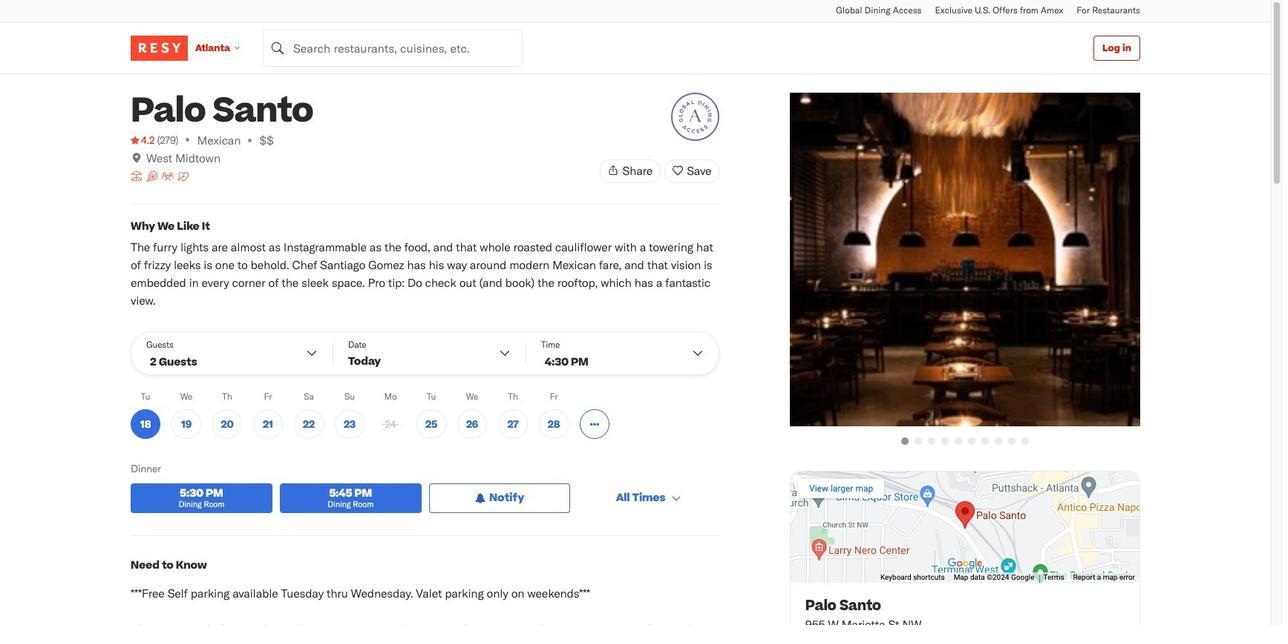 Task type: locate. For each thing, give the bounding box(es) containing it.
None field
[[263, 29, 523, 66]]



Task type: describe. For each thing, give the bounding box(es) containing it.
Search restaurants, cuisines, etc. text field
[[263, 29, 523, 66]]

4.2 out of 5 stars image
[[131, 133, 155, 148]]



